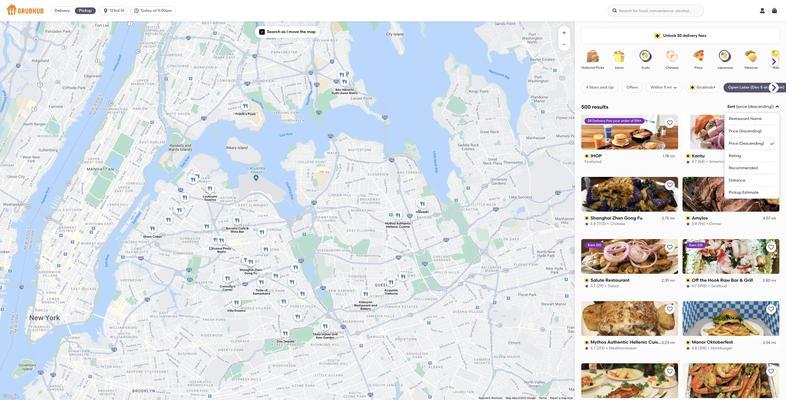 Task type: locate. For each thing, give the bounding box(es) containing it.
1 vertical spatial pickup
[[729, 190, 742, 195]]

0 vertical spatial zhen
[[613, 215, 623, 221]]

0 vertical spatial bar
[[239, 230, 244, 234]]

fu inside map region
[[253, 272, 257, 275]]

1 horizontal spatial at
[[764, 85, 768, 90]]

bistro down kusina pinoy bistro icon
[[217, 250, 226, 254]]

chinese
[[666, 66, 679, 70], [610, 222, 626, 226]]

1 horizontal spatial $10
[[698, 243, 703, 247]]

manor
[[692, 340, 706, 345]]

$15+
[[635, 119, 642, 123]]

map
[[506, 397, 511, 400]]

psari seafood restaurant image
[[163, 214, 174, 227]]

map right 'move'
[[307, 29, 316, 34]]

check icon image
[[770, 141, 775, 146]]

and left up on the right top of the page
[[600, 85, 608, 90]]

asian image
[[610, 50, 629, 62]]

2 earn from the left
[[689, 243, 697, 247]]

1 vertical spatial $0
[[588, 119, 592, 123]]

zhen up • chinese
[[613, 215, 623, 221]]

0 horizontal spatial sushi
[[332, 91, 339, 95]]

save this restaurant button for shanghai zhen gong fu logo
[[665, 180, 675, 190]]

2.75 mi
[[662, 216, 675, 221]]

bar right wine
[[239, 230, 244, 234]]

pizza right the fratilli's
[[248, 112, 256, 116]]

star icon image
[[686, 160, 691, 164], [585, 222, 589, 226], [686, 222, 691, 226], [585, 284, 589, 289], [686, 284, 691, 289], [585, 346, 589, 351], [686, 346, 691, 351]]

zhen
[[613, 215, 623, 221], [255, 268, 262, 272]]

hellenic up "mediterranean"
[[630, 340, 648, 345]]

mi for ihop
[[670, 154, 675, 159]]

earn $10 down 3.8
[[689, 243, 703, 247]]

map right a
[[561, 397, 567, 400]]

taste of samarkand
[[253, 289, 270, 296]]

seafood
[[711, 284, 727, 289]]

hamburger
[[711, 346, 733, 351]]

Search for food, convenience, alcohol... search field
[[608, 5, 704, 17]]

3 save this restaurant image from the top
[[667, 306, 673, 313]]

shanghai
[[591, 215, 612, 221], [240, 268, 254, 272]]

kusina
[[212, 247, 222, 251]]

0 horizontal spatial chinese
[[610, 222, 626, 226]]

unlock $0 delivery fees
[[663, 33, 707, 38]]

bar right raw
[[731, 278, 739, 283]]

save this restaurant image for kantu  logo
[[768, 120, 775, 126]]

hellenic inside the mythos authentic hellenic cuisine bocaito cafe & wine bar shero cakes
[[386, 225, 398, 229]]

star icon image left 4.7 (498)
[[686, 284, 691, 289]]

subscription pass image inside kantu link
[[686, 154, 691, 158]]

0 vertical spatial $0
[[678, 33, 682, 38]]

shanghai down ocean bay seafood restaurant icon
[[240, 268, 254, 272]]

asian down ikko hibachi sushi asian bistro image
[[340, 91, 349, 95]]

mythos authentic hellenic cuisine image
[[393, 210, 404, 222]]

order
[[621, 119, 630, 123]]

stars
[[589, 85, 599, 90]]

1 price from the top
[[729, 129, 738, 134]]

1 horizontal spatial the
[[700, 278, 707, 283]]

subscription pass image
[[686, 154, 691, 158], [585, 216, 590, 220], [686, 216, 691, 220], [585, 279, 590, 282]]

1 vertical spatial hellenic
[[630, 340, 648, 345]]

oceanic boil image
[[270, 271, 281, 283]]

ikko hibachi sushi asian bistro image
[[339, 76, 350, 88]]

kantu image
[[292, 311, 303, 324]]

grubhub plus flag logo image
[[655, 33, 661, 38], [690, 85, 696, 90]]

restaurant down kabayan restaurant and bakery icon at the left bottom of the page
[[354, 304, 371, 308]]

pickup for pickup estimate
[[729, 190, 742, 195]]

4 save this restaurant image from the top
[[667, 368, 673, 375]]

1 vertical spatial grill
[[332, 333, 338, 336]]

1 vertical spatial asian
[[340, 91, 349, 95]]

mi right 4.07
[[772, 216, 776, 221]]

$0 down 500
[[588, 119, 592, 123]]

shanghai zhen gong fu image
[[245, 257, 256, 269]]

5
[[664, 85, 666, 90], [761, 85, 763, 90]]

distance
[[729, 178, 746, 183]]

shanghai up (1113)
[[591, 215, 612, 221]]

$10 for off
[[698, 243, 703, 247]]

& right cafe
[[246, 227, 249, 230]]

0 vertical spatial 4.8
[[591, 222, 596, 226]]

el gauchito image
[[260, 244, 271, 256]]

$0 right unlock
[[678, 33, 682, 38]]

delivery left the pickup 'button'
[[55, 8, 70, 13]]

and for bakery
[[371, 304, 377, 308]]

mi right 1.78
[[670, 154, 675, 159]]

svg image inside 123rd st button
[[103, 8, 109, 13]]

ikko
[[335, 88, 342, 92]]

chinese down chinese image
[[666, 66, 679, 70]]

4.8 for shanghai zhen gong fu
[[591, 222, 596, 226]]

5:00pm)
[[769, 85, 785, 90]]

2 horizontal spatial svg image
[[759, 7, 766, 14]]

italian image
[[768, 50, 786, 62]]

earn $10 for salute
[[588, 243, 601, 247]]

1 horizontal spatial hellenic
[[630, 340, 648, 345]]

travesias restaurant image
[[336, 69, 347, 81]]

shanghai zhen gong fu logo image
[[581, 177, 678, 212]]

4.8 down manor
[[692, 346, 697, 351]]

bistro down ikko hibachi sushi asian bistro image
[[349, 91, 358, 95]]

1 horizontal spatial pizza
[[695, 66, 703, 70]]

google image
[[1, 393, 20, 400]]

• right (54)
[[706, 160, 708, 164]]

at right (dec
[[764, 85, 768, 90]]

star icon image left 4.8 (1113)
[[585, 222, 589, 226]]

open
[[729, 85, 739, 90]]

pinoy
[[223, 247, 231, 251]]

price for price (descending)
[[729, 141, 738, 146]]

5 right (dec
[[761, 85, 763, 90]]

4.8 (318)
[[692, 346, 707, 351]]

0 vertical spatial pickup
[[79, 8, 92, 13]]

kusina pinoy bistro image
[[216, 235, 227, 247]]

1 vertical spatial authentic
[[608, 340, 629, 345]]

star icon image left 3.8
[[686, 222, 691, 226]]

$10 down 4.8 (1113)
[[596, 243, 601, 247]]

loukoumi taverna image
[[205, 183, 216, 195]]

grubhub plus flag logo image left unlock
[[655, 33, 661, 38]]

ocean bay seafood restaurant image
[[241, 255, 252, 267]]

mi right 3.80
[[772, 278, 776, 283]]

cuisine inside the mythos authentic hellenic cuisine bocaito cafe & wine bar shero cakes
[[399, 225, 410, 229]]

asian down asian image
[[615, 66, 624, 70]]

mi right 3.54
[[772, 341, 776, 345]]

)
[[773, 104, 774, 109]]

0 horizontal spatial the
[[300, 29, 306, 34]]

trattoria l'incontro image
[[192, 171, 203, 183]]

1 vertical spatial price
[[729, 141, 738, 146]]

mi for manor oktoberfest
[[772, 341, 776, 345]]

0 horizontal spatial $10
[[596, 243, 601, 247]]

chinese right (1113)
[[610, 222, 626, 226]]

2 5 from the left
[[761, 85, 763, 90]]

save this restaurant button for loukoumi taverna logo on the right
[[665, 367, 675, 377]]

tequila
[[284, 340, 294, 344]]

indian
[[322, 333, 331, 336]]

asian
[[615, 66, 624, 70], [340, 91, 349, 95]]

pizza down pizza image
[[695, 66, 703, 70]]

amylos logo image
[[683, 177, 780, 212]]

0 horizontal spatial mythos
[[385, 222, 396, 226]]

• for oktoberfest
[[708, 346, 710, 351]]

0 horizontal spatial &
[[246, 227, 249, 230]]

3.7 (29)
[[591, 284, 604, 289]]

• right (213)
[[606, 346, 608, 351]]

0 vertical spatial shanghai zhen gong fu
[[591, 215, 643, 221]]

1 horizontal spatial mythos
[[591, 340, 606, 345]]

4.07 mi
[[763, 216, 776, 221]]

1 horizontal spatial asian
[[615, 66, 624, 70]]

none field containing sort
[[725, 104, 780, 199]]

restaurant
[[729, 117, 750, 121], [606, 278, 630, 283], [354, 304, 371, 308]]

today
[[140, 8, 152, 13]]

mythos inside the mythos authentic hellenic cuisine bocaito cafe & wine bar shero cakes
[[385, 222, 396, 226]]

grill left 3.80
[[744, 278, 753, 283]]

grill inside "tikka indian grill kew garden don tequila"
[[332, 333, 338, 336]]

zhen up taste of samarkand icon
[[255, 268, 262, 272]]

©2023
[[518, 397, 527, 400]]

0 horizontal spatial cuisine
[[399, 225, 410, 229]]

hellenic down mythos authentic hellenic cuisine image
[[386, 225, 398, 229]]

star icon image for oktoberfest
[[686, 346, 691, 351]]

bocaito cafe & wine bar image
[[232, 215, 243, 227]]

zhen inside map region
[[255, 268, 262, 272]]

cuisine for mythos authentic hellenic cuisine
[[649, 340, 665, 345]]

1 vertical spatial sushi
[[332, 91, 339, 95]]

earn down 3.8
[[689, 243, 697, 247]]

0 horizontal spatial zhen
[[255, 268, 262, 272]]

1 save this restaurant image from the top
[[667, 182, 673, 189]]

4.8 left (1113)
[[591, 222, 596, 226]]

star icon image left 4.7 (213)
[[585, 346, 589, 351]]

1 earn $10 from the left
[[588, 243, 601, 247]]

0 vertical spatial authentic
[[397, 222, 411, 226]]

0 vertical spatial restaurant
[[729, 117, 750, 121]]

price inside option
[[729, 141, 738, 146]]

report a map error
[[550, 397, 573, 400]]

delivery left fee
[[593, 119, 606, 123]]

delivery
[[683, 33, 698, 38]]

1 vertical spatial zhen
[[255, 268, 262, 272]]

0 horizontal spatial map
[[307, 29, 316, 34]]

and for up
[[600, 85, 608, 90]]

1 vertical spatial fu
[[253, 272, 257, 275]]

1 $10 from the left
[[596, 243, 601, 247]]

bistro inside kusina pinoy bistro
[[217, 250, 226, 254]]

hellenic
[[386, 225, 398, 229], [630, 340, 648, 345]]

search as i move the map
[[267, 29, 316, 34]]

shanghai zhen gong fu up • chinese
[[591, 215, 643, 221]]

None field
[[725, 104, 780, 199]]

earn $10 down 4.8 (1113)
[[588, 243, 601, 247]]

and inside kabayan restaurant and bakery villa erasmo
[[371, 304, 377, 308]]

of left $15+
[[631, 119, 634, 123]]

within 5 mi
[[651, 85, 672, 90]]

1 horizontal spatial cuisine
[[649, 340, 665, 345]]

4.07
[[763, 216, 771, 221]]

japanese image
[[716, 50, 735, 62]]

acquista trattoria
[[385, 289, 398, 296]]

123rd st
[[110, 8, 124, 13]]

grill right indian
[[332, 333, 338, 336]]

0 horizontal spatial delivery
[[55, 8, 70, 13]]

• right (29)
[[605, 284, 607, 289]]

acquista trattoria image
[[386, 277, 397, 289]]

save this restaurant image for loukoumi taverna logo on the right
[[667, 368, 673, 375]]

1 vertical spatial of
[[265, 289, 267, 292]]

0 horizontal spatial and
[[371, 304, 377, 308]]

0 horizontal spatial pickup
[[79, 8, 92, 13]]

1 vertical spatial bar
[[731, 278, 739, 283]]

st
[[121, 8, 124, 13]]

pizza inside map region
[[248, 112, 256, 116]]

the right 'move'
[[300, 29, 306, 34]]

4.7 down off
[[692, 284, 697, 289]]

loukoumi taverna
[[203, 195, 217, 202]]

of right taste
[[265, 289, 267, 292]]

grill
[[744, 278, 753, 283], [332, 333, 338, 336]]

0 vertical spatial bistro
[[349, 91, 358, 95]]

1 vertical spatial mythos
[[591, 340, 606, 345]]

1 horizontal spatial svg image
[[612, 8, 618, 13]]

1 vertical spatial restaurant
[[606, 278, 630, 283]]

2 vertical spatial restaurant
[[354, 304, 371, 308]]

1 horizontal spatial restaurant
[[606, 278, 630, 283]]

1 horizontal spatial chinese
[[666, 66, 679, 70]]

0 horizontal spatial restaurant
[[354, 304, 371, 308]]

0 vertical spatial sushi
[[642, 66, 650, 70]]

mi right 2.39
[[670, 278, 675, 283]]

0 horizontal spatial earn $10
[[588, 243, 601, 247]]

123rd
[[110, 8, 120, 13]]

the up (498)
[[700, 278, 707, 283]]

0 horizontal spatial gong
[[245, 272, 253, 275]]

• right (318)
[[708, 346, 710, 351]]

0 horizontal spatial earn
[[588, 243, 596, 247]]

1 vertical spatial 4.8
[[692, 346, 697, 351]]

tikka indian grill kew garden don tequila
[[277, 333, 338, 344]]

0 horizontal spatial shanghai
[[240, 268, 254, 272]]

1 vertical spatial chinese
[[610, 222, 626, 226]]

1 earn from the left
[[588, 243, 596, 247]]

amylos
[[692, 215, 708, 221]]

delivery inside delivery button
[[55, 8, 70, 13]]

0 vertical spatial shanghai
[[591, 215, 612, 221]]

1 vertical spatial delivery
[[593, 119, 606, 123]]

2 $10 from the left
[[698, 243, 703, 247]]

3.80 mi
[[763, 278, 776, 283]]

tikka
[[313, 333, 321, 336]]

0 vertical spatial hellenic
[[386, 225, 398, 229]]

save this restaurant image
[[667, 120, 673, 126], [768, 120, 775, 126], [768, 182, 775, 189], [768, 244, 775, 251], [768, 306, 775, 313], [768, 368, 775, 375]]

save this restaurant image
[[667, 182, 673, 189], [667, 244, 673, 251], [667, 306, 673, 313], [667, 368, 673, 375]]

earn $10
[[588, 243, 601, 247], [689, 243, 703, 247]]

&
[[246, 227, 249, 230], [740, 278, 743, 283]]

$10
[[596, 243, 601, 247], [698, 243, 703, 247]]

1 vertical spatial shanghai
[[240, 268, 254, 272]]

mexican image
[[742, 50, 761, 62]]

4.7 left (54)
[[692, 160, 697, 164]]

subscription pass image for off the hook raw bar & grill
[[686, 279, 691, 282]]

0 horizontal spatial 4.8
[[591, 222, 596, 226]]

123rd st button
[[99, 6, 130, 15]]

mi for off the hook raw bar & grill
[[772, 278, 776, 283]]

pickup inside 'button'
[[79, 8, 92, 13]]

1 horizontal spatial shanghai
[[591, 215, 612, 221]]

3.7
[[591, 284, 596, 289]]

kantu  logo image
[[683, 115, 780, 150]]

shanghai zhen gong fu down ocean bay seafood restaurant icon
[[240, 268, 262, 275]]

raw
[[721, 278, 730, 283]]

gong up • chinese
[[624, 215, 636, 221]]

at right today
[[153, 8, 157, 13]]

0 vertical spatial fu
[[637, 215, 643, 221]]

grubhub plus flag logo image for grubhub+
[[690, 85, 696, 90]]

subscription pass image for manor oktoberfest
[[686, 341, 691, 345]]

price left "(ascending)" at the top right of page
[[729, 129, 738, 134]]

svg image
[[759, 7, 766, 14], [612, 8, 618, 13], [260, 30, 264, 34]]

• right (1113)
[[607, 222, 609, 226]]

save this restaurant image for ocean bay seafood restaurant logo
[[768, 368, 775, 375]]

gong down 'shanghai zhen gong fu' icon
[[245, 272, 253, 275]]

today at 5:00pm
[[140, 8, 172, 13]]

(descending)
[[748, 104, 773, 109]]

$0
[[678, 33, 682, 38], [588, 119, 592, 123]]

0 horizontal spatial authentic
[[397, 222, 411, 226]]

save this restaurant image for mythos authentic hellenic cuisine logo
[[667, 306, 673, 313]]

•
[[706, 160, 708, 164], [607, 222, 609, 226], [707, 222, 708, 226], [605, 284, 607, 289], [709, 284, 710, 289], [606, 346, 608, 351], [708, 346, 710, 351]]

mamajuana cafe of woodside image
[[201, 221, 212, 233]]

star icon image for zhen
[[585, 222, 589, 226]]

1 horizontal spatial delivery
[[593, 119, 606, 123]]

mi for mythos authentic hellenic cuisine
[[670, 341, 675, 345]]

italian
[[773, 66, 783, 70]]

star icon image left '4.8 (318)'
[[686, 346, 691, 351]]

500
[[581, 104, 591, 110]]

1 vertical spatial map
[[561, 397, 567, 400]]

authentic
[[397, 222, 411, 226], [608, 340, 629, 345]]

1 horizontal spatial gong
[[624, 215, 636, 221]]

1 horizontal spatial zhen
[[613, 215, 623, 221]]

1 horizontal spatial bistro
[[349, 91, 358, 95]]

3.80
[[763, 278, 771, 283]]

off
[[692, 278, 699, 283]]

amylos image
[[172, 204, 183, 216]]

mi for amylos
[[772, 216, 776, 221]]

masaaki image
[[417, 199, 428, 211]]

restaurant for salute restaurant
[[606, 278, 630, 283]]

1 vertical spatial cuisine
[[649, 340, 665, 345]]

unlock
[[663, 33, 677, 38]]

at
[[153, 8, 157, 13], [764, 85, 768, 90]]

& right raw
[[740, 278, 743, 283]]

1 vertical spatial bistro
[[217, 250, 226, 254]]

1 vertical spatial &
[[740, 278, 743, 283]]

1 horizontal spatial grubhub plus flag logo image
[[690, 85, 696, 90]]

mi right 3.23
[[670, 341, 675, 345]]

save this restaurant button for manor oktoberfest logo
[[766, 305, 776, 315]]

svg image
[[771, 7, 778, 14], [103, 8, 109, 13], [134, 8, 139, 13], [673, 85, 677, 90], [775, 105, 780, 109]]

4.8 for manor oktoberfest
[[692, 346, 697, 351]]

fu
[[637, 215, 643, 221], [253, 272, 257, 275]]

2 price from the top
[[729, 141, 738, 146]]

ocean bay seafood restaurant logo image
[[683, 364, 780, 398]]

shanghai inside map region
[[240, 268, 254, 272]]

search
[[267, 29, 280, 34]]

svg image inside today at 5:00pm button
[[134, 8, 139, 13]]

star icon image for restaurant
[[585, 284, 589, 289]]

save this restaurant image for shanghai zhen gong fu logo
[[667, 182, 673, 189]]

sushi left hibachi
[[332, 91, 339, 95]]

fu up taste of samarkand icon
[[253, 272, 257, 275]]

0 horizontal spatial hellenic
[[386, 225, 398, 229]]

shanghai zhen gong fu inside map region
[[240, 268, 262, 275]]

1 horizontal spatial fu
[[637, 215, 643, 221]]

and right bakery
[[371, 304, 377, 308]]

4.7 left (213)
[[591, 346, 596, 351]]

star icon image for authentic
[[585, 346, 589, 351]]

price up rating
[[729, 141, 738, 146]]

0 horizontal spatial at
[[153, 8, 157, 13]]

restaurant up 'salad'
[[606, 278, 630, 283]]

list box containing restaurant name
[[729, 113, 775, 199]]

0 horizontal spatial grill
[[332, 333, 338, 336]]

star icon image left 3.7
[[585, 284, 589, 289]]

fratilli's
[[236, 112, 247, 116]]

sushi image
[[636, 50, 656, 62]]

restaurant inside kabayan restaurant and bakery villa erasmo
[[354, 304, 371, 308]]

1 horizontal spatial grill
[[744, 278, 753, 283]]

2 vertical spatial 4.7
[[591, 346, 596, 351]]

subscription pass image
[[585, 154, 590, 158], [686, 279, 691, 282], [585, 341, 590, 345], [686, 341, 691, 345]]

earn for salute restaurant
[[588, 243, 596, 247]]

mythos for mythos authentic hellenic cuisine bocaito cafe & wine bar shero cakes
[[385, 222, 396, 226]]

up
[[609, 85, 614, 90]]

authentic inside the mythos authentic hellenic cuisine bocaito cafe & wine bar shero cakes
[[397, 222, 411, 226]]

taverna
[[204, 198, 216, 202]]

• right (498)
[[709, 284, 710, 289]]

villa erasmo image
[[231, 297, 242, 309]]

0 vertical spatial &
[[246, 227, 249, 230]]

0 horizontal spatial shanghai zhen gong fu
[[240, 268, 262, 275]]

• right (94)
[[707, 222, 708, 226]]

samarkand
[[253, 292, 270, 296]]

pizza image
[[689, 50, 708, 62]]

3.54
[[763, 341, 771, 345]]

sushi down sushi image
[[642, 66, 650, 70]]

terms
[[539, 397, 547, 400]]

delivery button
[[51, 6, 74, 15]]

(54)
[[698, 160, 705, 164]]

fu left 2.75 at right bottom
[[637, 215, 643, 221]]

pickup down distance
[[729, 190, 742, 195]]

1 vertical spatial shanghai zhen gong fu
[[240, 268, 262, 275]]

mi right 2.75 at right bottom
[[670, 216, 675, 221]]

a
[[559, 397, 561, 400]]

grubhub plus flag logo image left grubhub+ at right
[[690, 85, 696, 90]]

salute restaurant
[[591, 278, 630, 283]]

pickup inside list box
[[729, 190, 742, 195]]

minus icon image
[[562, 42, 567, 47]]

save this restaurant button for kantu  logo
[[766, 118, 776, 128]]

kabayan restaurant and bakery villa erasmo
[[227, 301, 377, 313]]

keyboard
[[479, 397, 490, 400]]

$10 down 3.8 (94) on the right bottom of page
[[698, 243, 703, 247]]

acquista
[[385, 289, 398, 292]]

price (descending) option
[[729, 138, 775, 150]]

2 earn $10 from the left
[[689, 243, 703, 247]]

1 horizontal spatial authentic
[[608, 340, 629, 345]]

data
[[512, 397, 518, 400]]

pickup right delivery button
[[79, 8, 92, 13]]

list box
[[729, 113, 775, 199]]

0 vertical spatial the
[[300, 29, 306, 34]]

restaurant for kabayan restaurant and bakery villa erasmo
[[354, 304, 371, 308]]

0 horizontal spatial bar
[[239, 230, 244, 234]]

• dinner
[[707, 222, 722, 226]]

1 vertical spatial 4.7
[[692, 284, 697, 289]]

shero
[[143, 235, 152, 239]]

0 horizontal spatial asian
[[340, 91, 349, 95]]

cafe
[[238, 227, 246, 230]]

5 right "within"
[[664, 85, 666, 90]]

1 horizontal spatial earn
[[689, 243, 697, 247]]

chinese image
[[663, 50, 682, 62]]

restaurant down (
[[729, 117, 750, 121]]

earn down 4.8 (1113)
[[588, 243, 596, 247]]

4.7
[[692, 160, 697, 164], [692, 284, 697, 289], [591, 346, 596, 351]]

save this restaurant button for ocean bay seafood restaurant logo
[[766, 367, 776, 377]]

fratilli's pizza image
[[240, 100, 251, 113]]

hellenic for mythos authentic hellenic cuisine bocaito cafe & wine bar shero cakes
[[386, 225, 398, 229]]



Task type: vqa. For each thing, say whether or not it's contained in the screenshot.


Task type: describe. For each thing, give the bounding box(es) containing it.
rating
[[729, 153, 741, 158]]

price (descending)
[[729, 141, 764, 146]]

0 vertical spatial map
[[307, 29, 316, 34]]

national picks image
[[583, 50, 603, 62]]

pickup button
[[74, 6, 97, 15]]

mythos authentic hellenic cuisine logo image
[[581, 301, 678, 336]]

authentic for mythos authentic hellenic cuisine bocaito cafe & wine bar shero cakes
[[397, 222, 411, 226]]

sort
[[728, 104, 735, 109]]

price (ascending)
[[729, 129, 762, 134]]

oktoberfest
[[707, 340, 733, 345]]

recommended
[[729, 166, 758, 170]]

mediterranean
[[609, 346, 637, 351]]

2.75
[[662, 216, 669, 221]]

cuisine for mythos authentic hellenic cuisine bocaito cafe & wine bar shero cakes
[[399, 225, 410, 229]]

star icon image left 4.7 (54)
[[686, 160, 691, 164]]

• for authentic
[[606, 346, 608, 351]]

as
[[281, 29, 286, 34]]

move
[[289, 29, 299, 34]]

500 results
[[581, 104, 609, 110]]

of inside taste of samarkand
[[265, 289, 267, 292]]

within
[[651, 85, 663, 90]]

kantu
[[692, 153, 705, 159]]

off the hook raw bar & grill
[[692, 278, 753, 283]]

japanese
[[717, 66, 733, 70]]

name
[[751, 117, 762, 121]]

fratilli's pizza
[[236, 112, 256, 116]]

(ascending)
[[739, 129, 762, 134]]

map region
[[0, 0, 612, 400]]

bar inside the mythos authentic hellenic cuisine bocaito cafe & wine bar shero cakes
[[239, 230, 244, 234]]

connolly's
[[220, 285, 235, 289]]

at inside button
[[153, 8, 157, 13]]

3.23 mi
[[662, 341, 675, 345]]

later
[[740, 85, 750, 90]]

• for zhen
[[607, 222, 609, 226]]

ihop image
[[257, 227, 268, 239]]

• chinese
[[607, 222, 626, 226]]

1 horizontal spatial map
[[561, 397, 567, 400]]

kantu link
[[686, 153, 776, 159]]

stix kosher restaurant image
[[287, 277, 298, 289]]

(498)
[[698, 284, 707, 289]]

3.8 (94)
[[692, 222, 705, 226]]

• salad
[[605, 284, 619, 289]]

kabayan restaurant and bakery image
[[360, 289, 371, 301]]

restaurant inside list box
[[729, 117, 750, 121]]

1 5 from the left
[[664, 85, 666, 90]]

asian inside ikko hibachi sushi asian bistro
[[340, 91, 349, 95]]

earn for off the hook raw bar & grill
[[689, 243, 697, 247]]

erasmo
[[234, 309, 246, 313]]

• for restaurant
[[605, 284, 607, 289]]

i
[[287, 29, 288, 34]]

1 vertical spatial at
[[764, 85, 768, 90]]

american
[[709, 160, 728, 164]]

mythos authentic hellenic cuisine
[[591, 340, 665, 345]]

& inside the mythos authentic hellenic cuisine bocaito cafe & wine bar shero cakes
[[246, 227, 249, 230]]

subscription pass image for salute restaurant
[[585, 279, 590, 282]]

salute restaurant logo image
[[581, 239, 678, 274]]

off the hook raw bar & grill image
[[180, 192, 191, 204]]

• seafood
[[709, 284, 727, 289]]

pickup estimate
[[729, 190, 759, 195]]

2 save this restaurant image from the top
[[667, 244, 673, 251]]

loukoumi
[[203, 195, 217, 199]]

(213)
[[597, 346, 605, 351]]

telly's taverna image
[[186, 174, 197, 186]]

mythos for mythos authentic hellenic cuisine
[[591, 340, 606, 345]]

map data ©2023 google
[[506, 397, 536, 400]]

grubhub plus flag logo image for unlock $0 delivery fees
[[655, 33, 661, 38]]

mi for shanghai zhen gong fu
[[670, 216, 675, 221]]

results
[[592, 104, 609, 110]]

national picks
[[582, 66, 604, 70]]

3.54 mi
[[763, 341, 776, 345]]

uncle jack's steakhouse image
[[415, 197, 426, 209]]

shero cakes image
[[147, 223, 158, 235]]

bakery
[[361, 307, 371, 311]]

subscription pass image for mythos authentic hellenic cuisine
[[585, 341, 590, 345]]

report
[[550, 397, 558, 400]]

4.7 (213)
[[591, 346, 605, 351]]

1 vertical spatial the
[[700, 278, 707, 283]]

keyboard shortcuts button
[[479, 396, 503, 400]]

ihop logo image
[[581, 115, 678, 150]]

star icon image for the
[[686, 284, 691, 289]]

4.8 (1113)
[[591, 222, 606, 226]]

save this restaurant image for amylos logo
[[768, 182, 775, 189]]

(29)
[[597, 284, 604, 289]]

moca asian bistro image
[[297, 289, 308, 301]]

off the hook raw bar & grill logo image
[[683, 239, 780, 274]]

0 vertical spatial pizza
[[695, 66, 703, 70]]

manor oktoberfest
[[692, 340, 733, 345]]

(318)
[[698, 346, 707, 351]]

(
[[736, 104, 738, 109]]

kusina pinoy bistro
[[212, 247, 231, 254]]

manor oktoberfest image
[[278, 296, 289, 308]]

loukoumi taverna logo image
[[581, 364, 678, 398]]

save this restaurant button for amylos logo
[[766, 180, 776, 190]]

hellenic for mythos authentic hellenic cuisine
[[630, 340, 648, 345]]

fees
[[699, 33, 707, 38]]

estimate
[[743, 190, 759, 195]]

subscription pass image for amylos
[[686, 216, 691, 220]]

taste
[[256, 289, 264, 292]]

salute restaurant image
[[290, 262, 301, 274]]

2.39 mi
[[662, 278, 675, 283]]

fee
[[607, 119, 612, 123]]

corner
[[222, 288, 233, 292]]

tikka indian grill kew garden image
[[320, 321, 331, 333]]

0 vertical spatial gong
[[624, 215, 636, 221]]

0 horizontal spatial svg image
[[260, 30, 264, 34]]

1 horizontal spatial of
[[631, 119, 634, 123]]

• for the
[[709, 284, 710, 289]]

bistro inside ikko hibachi sushi asian bistro
[[349, 91, 358, 95]]

0 vertical spatial 4.7
[[692, 160, 697, 164]]

subscription pass image for ihop
[[585, 154, 590, 158]]

ruta oaxaca mexican cuisine image
[[174, 205, 185, 217]]

gong inside map region
[[245, 272, 253, 275]]

google
[[527, 397, 536, 400]]

keyboard shortcuts
[[479, 397, 503, 400]]

plus icon image
[[562, 30, 567, 36]]

trattoria
[[385, 292, 398, 296]]

sizzle falafel bar & shawarma image
[[398, 271, 409, 284]]

masaaki
[[416, 210, 429, 214]]

kabayan
[[359, 301, 372, 304]]

0 vertical spatial grill
[[744, 278, 753, 283]]

subscription pass image for kantu
[[686, 154, 691, 158]]

mythos authentic hellenic cuisine bocaito cafe & wine bar shero cakes
[[143, 222, 411, 239]]

taste of samarkand image
[[256, 277, 267, 289]]

3.23
[[662, 341, 669, 345]]

1 horizontal spatial $0
[[678, 33, 682, 38]]

kew
[[316, 336, 322, 340]]

open later (dec 5 at 5:00pm)
[[729, 85, 785, 90]]

0 horizontal spatial $0
[[588, 119, 592, 123]]

4.7 for mythos authentic hellenic cuisine
[[591, 346, 596, 351]]

pickup for pickup
[[79, 8, 92, 13]]

save this restaurant image for manor oktoberfest logo
[[768, 306, 775, 313]]

ihop
[[591, 153, 602, 159]]

earn $10 for off
[[689, 243, 703, 247]]

bocaito
[[226, 227, 238, 230]]

authentic for mythos authentic hellenic cuisine
[[608, 340, 629, 345]]

salad
[[608, 284, 619, 289]]

don tequila image
[[280, 328, 291, 340]]

national
[[582, 66, 595, 70]]

chez olivia image
[[188, 174, 199, 186]]

shortcuts
[[491, 397, 503, 400]]

1 horizontal spatial sushi
[[642, 66, 650, 70]]

main navigation navigation
[[0, 0, 786, 21]]

4 stars and up
[[586, 85, 614, 90]]

mi right "within"
[[667, 85, 672, 90]]

0 vertical spatial asian
[[615, 66, 624, 70]]

your
[[613, 119, 620, 123]]

sripraphai thai restaurant image
[[210, 235, 221, 247]]

mexican
[[745, 66, 758, 70]]

4.7 for off the hook raw bar & grill
[[692, 284, 697, 289]]

3.8
[[692, 222, 697, 226]]

sushi inside ikko hibachi sushi asian bistro
[[332, 91, 339, 95]]

• mediterranean
[[606, 346, 637, 351]]

manor oktoberfest logo image
[[683, 301, 780, 336]]

price for price (ascending)
[[729, 129, 738, 134]]

picks
[[596, 66, 604, 70]]

$10 for salute
[[596, 243, 601, 247]]

1 horizontal spatial &
[[740, 278, 743, 283]]

(dec
[[751, 85, 760, 90]]

• hamburger
[[708, 346, 733, 351]]

save this restaurant button for mythos authentic hellenic cuisine logo
[[665, 305, 675, 315]]

connolly's corner image
[[222, 273, 233, 285]]

mi for salute restaurant
[[670, 278, 675, 283]]

today at 5:00pm button
[[130, 6, 178, 15]]

subscription pass image for shanghai zhen gong fu
[[585, 216, 590, 220]]

4.7 (54)
[[692, 160, 705, 164]]

1 horizontal spatial bar
[[731, 278, 739, 283]]

• american
[[706, 160, 728, 164]]



